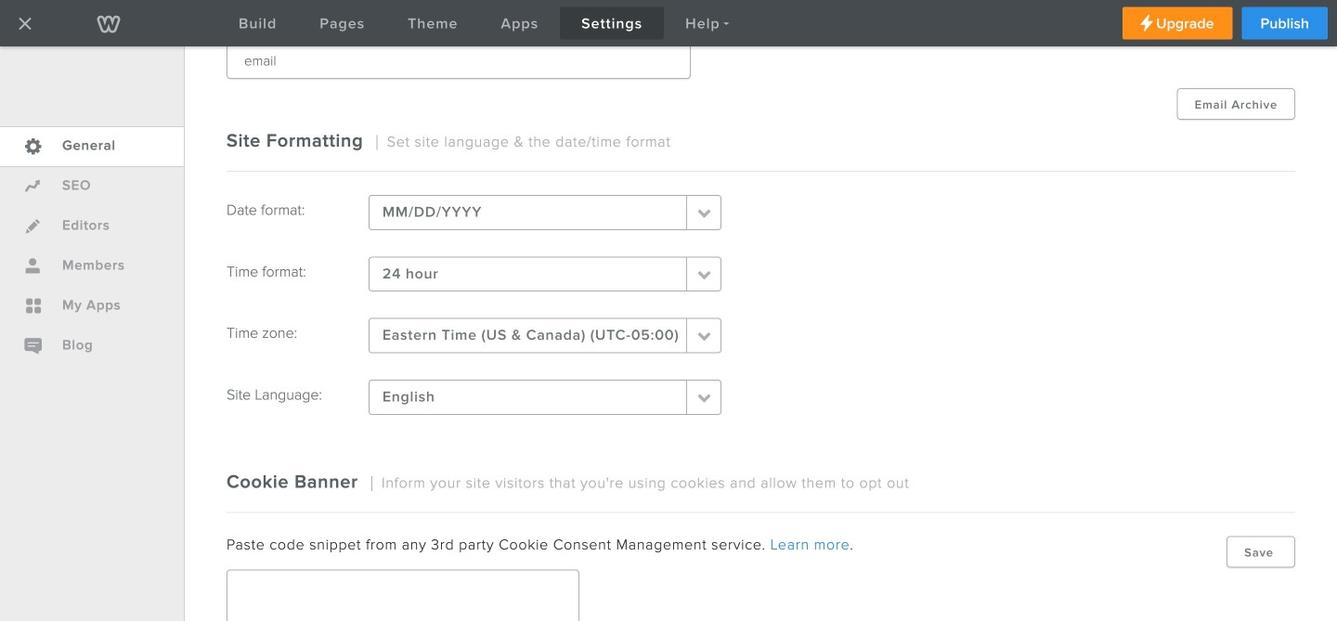 Task type: vqa. For each thing, say whether or not it's contained in the screenshot.
THE YOURNAME@GMAIL.COM text box
no



Task type: describe. For each thing, give the bounding box(es) containing it.
email email field
[[227, 44, 691, 79]]

blog image
[[21, 331, 46, 363]]



